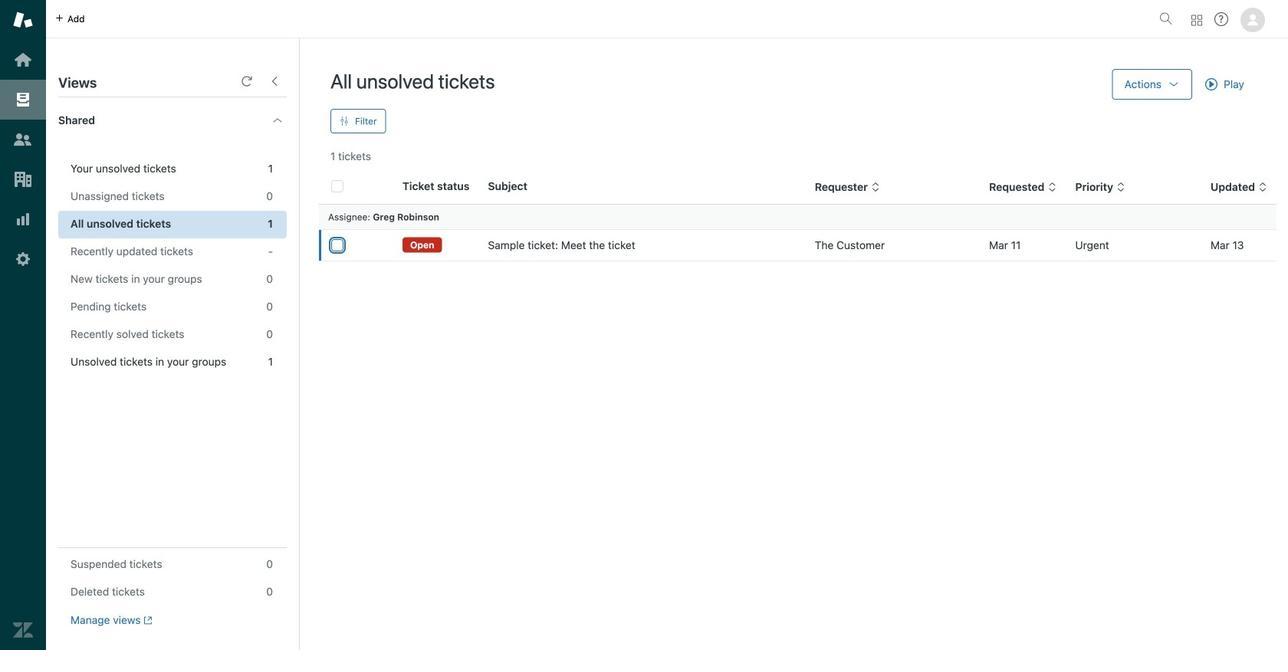 Task type: locate. For each thing, give the bounding box(es) containing it.
heading
[[46, 97, 299, 143]]

customers image
[[13, 130, 33, 150]]

opens in a new tab image
[[141, 616, 153, 625]]

zendesk support image
[[13, 10, 33, 30]]

row
[[319, 230, 1277, 261]]

get help image
[[1214, 12, 1228, 26]]



Task type: vqa. For each thing, say whether or not it's contained in the screenshot.
MARCH 24, 2024 text box
no



Task type: describe. For each thing, give the bounding box(es) containing it.
organizations image
[[13, 169, 33, 189]]

refresh views pane image
[[241, 75, 253, 87]]

get started image
[[13, 50, 33, 70]]

reporting image
[[13, 209, 33, 229]]

views image
[[13, 90, 33, 110]]

main element
[[0, 0, 46, 650]]

zendesk image
[[13, 620, 33, 640]]

hide panel views image
[[268, 75, 281, 87]]

admin image
[[13, 249, 33, 269]]

zendesk products image
[[1191, 15, 1202, 26]]



